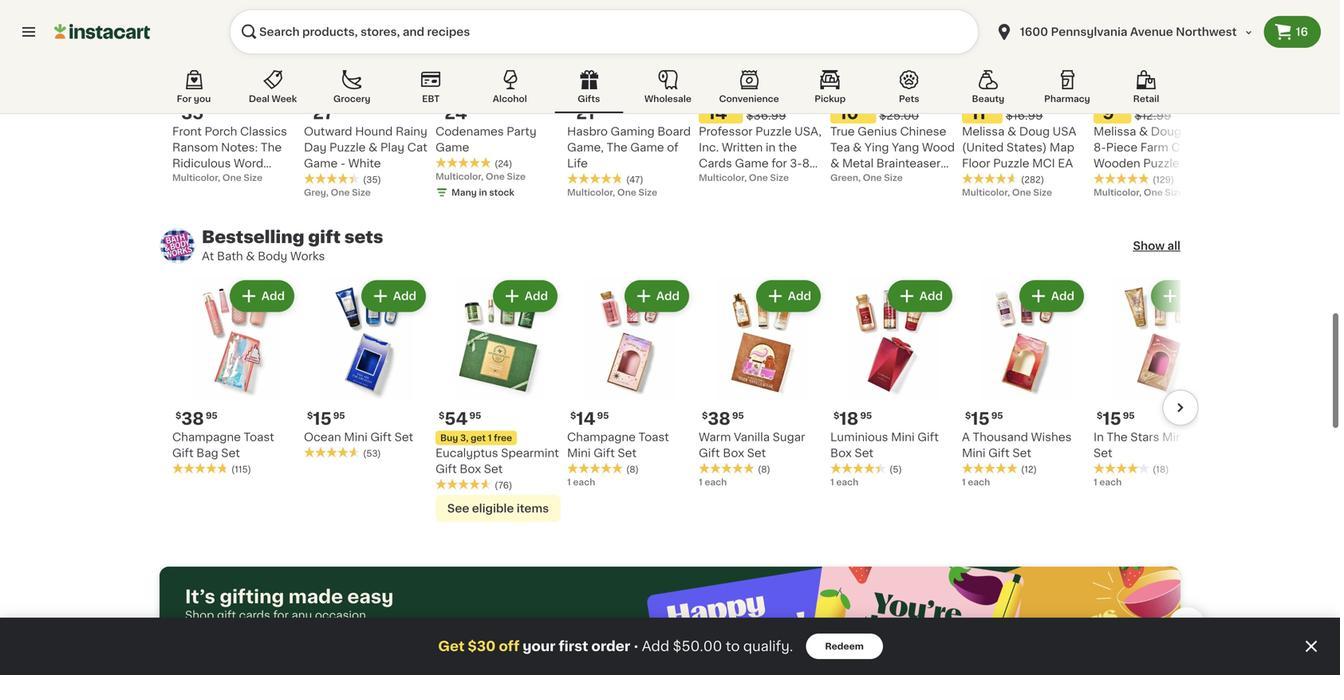 Task type: describe. For each thing, give the bounding box(es) containing it.
pets
[[899, 95, 919, 103]]

board
[[658, 66, 691, 77]]

a thousand wishes mini gift set
[[962, 372, 1072, 399]]

wholesale button
[[634, 67, 702, 113]]

multicolor, one size down the "(282)"
[[962, 128, 1052, 137]]

& down tea
[[830, 98, 839, 109]]

each for 38
[[705, 418, 727, 427]]

$ 10 00 $25.00 true genius chinese tea & ying yang wood & metal brainteaser puzzles
[[830, 45, 955, 125]]

puzzle inside the $ 14 79 $36.99 professor puzzle usa, inc. written in the cards game for 3-8 players
[[756, 66, 792, 77]]

15 for 15 in the stars mini gift set
[[1103, 351, 1121, 368]]

life
[[567, 98, 588, 109]]

size down "(47)"
[[639, 128, 657, 137]]

size down (24)
[[507, 112, 526, 121]]

21
[[576, 45, 595, 62]]

14 inside 14 champagne toast mini gift set
[[576, 351, 596, 368]]

set inside 15 in the stars mini gift set
[[1094, 388, 1113, 399]]

1600 pennsylvania avenue northwest
[[1020, 26, 1237, 37]]

warm
[[699, 372, 731, 383]]

gift inside 15 in the stars mini gift set
[[1189, 372, 1210, 383]]

add inside add button
[[261, 231, 285, 242]]

ridiculous
[[172, 98, 231, 109]]

now
[[231, 586, 256, 597]]

tea
[[830, 82, 850, 93]]

outward
[[304, 66, 352, 77]]

of
[[667, 82, 679, 93]]

shop
[[198, 586, 228, 597]]

buy 3, get 1 free
[[440, 374, 512, 383]]

beauty
[[972, 95, 1005, 103]]

38 95 for champagne
[[181, 351, 218, 368]]

gaming
[[611, 66, 655, 77]]

set inside the champagne toast gift bag set
[[221, 388, 240, 399]]

38 for champagne
[[181, 351, 204, 368]]

you
[[194, 95, 211, 103]]

the inside 15 in the stars mini gift set
[[1107, 372, 1128, 383]]

mini inside 14 champagne toast mini gift set
[[567, 388, 591, 399]]

one down convenience on the right
[[749, 114, 768, 122]]

0 horizontal spatial in
[[479, 128, 487, 137]]

white
[[348, 98, 381, 109]]

body
[[258, 191, 287, 202]]

wooden
[[1094, 98, 1141, 109]]

items
[[517, 444, 549, 455]]

1 each inside product 'group'
[[1094, 418, 1122, 427]]

off
[[499, 640, 520, 654]]

grocery button
[[318, 67, 386, 113]]

one down word on the top of the page
[[223, 114, 242, 122]]

1 for champagne toast mini gift set
[[567, 418, 571, 427]]

green,
[[830, 114, 861, 122]]

Search field
[[230, 10, 979, 54]]

codenames
[[436, 66, 504, 77]]

2 product group from the left
[[304, 217, 429, 400]]

in
[[1094, 372, 1104, 383]]

multicolor, down floor at the top right
[[962, 128, 1010, 137]]

$30
[[468, 640, 496, 654]]

14 inside the $ 14 79 $36.99 professor puzzle usa, inc. written in the cards game for 3-8 players
[[708, 45, 727, 62]]

one down (24)
[[486, 112, 505, 121]]

size down word on the top of the page
[[244, 114, 262, 122]]

mini inside 15 ocean mini gift set
[[344, 372, 368, 383]]

add inside 'treatment tracker modal' dialog
[[642, 640, 669, 654]]

deal week button
[[239, 67, 307, 113]]

gift inside warm vanilla sugar gift box set
[[699, 388, 720, 399]]

classics
[[240, 66, 287, 77]]

metal
[[842, 98, 874, 109]]

54 95
[[445, 351, 481, 368]]

doug for map
[[1019, 66, 1050, 77]]

alcohol button
[[476, 67, 544, 113]]

15 ocean mini gift set
[[304, 351, 413, 383]]

gift inside the champagne toast gift bag set
[[172, 388, 194, 399]]

game inside outward hound rainy day puzzle & play cat game - white
[[304, 98, 338, 109]]

instacart image
[[54, 22, 150, 41]]

24
[[445, 45, 467, 62]]

the
[[778, 82, 797, 93]]

-
[[341, 98, 345, 109]]

79
[[729, 46, 740, 55]]

multicolor, down the ridiculous
[[172, 114, 220, 122]]

melissa for (united
[[962, 66, 1005, 77]]

1 1600 pennsylvania avenue northwest button from the left
[[985, 10, 1264, 54]]

all
[[1168, 181, 1181, 192]]

$ for 24
[[439, 46, 445, 55]]

set inside warm vanilla sugar gift box set
[[747, 388, 766, 399]]

brainteaser
[[877, 98, 941, 109]]

00
[[860, 46, 873, 55]]

gift inside 14 champagne toast mini gift set
[[594, 388, 615, 399]]

1 for a thousand wishes mini gift set
[[962, 418, 966, 427]]

set inside eucalyptus spearmint gift box set
[[484, 404, 503, 415]]

one down metal
[[863, 114, 882, 122]]

$50.00
[[673, 640, 722, 654]]

chunky
[[1171, 82, 1214, 93]]

toast inside 14 champagne toast mini gift set
[[639, 372, 669, 383]]

4 product group from the left
[[1094, 217, 1219, 429]]

$ 27 49
[[307, 45, 347, 62]]

rainy
[[396, 66, 427, 77]]

& inside melissa & doug usa (united states) map floor puzzle mci ea
[[1008, 66, 1017, 77]]

ebt
[[422, 95, 440, 103]]

$ for 10
[[834, 46, 839, 55]]

stock
[[489, 128, 514, 137]]

get
[[471, 374, 486, 383]]

mini inside a thousand wishes mini gift set
[[962, 388, 986, 399]]

18 95
[[839, 351, 872, 368]]

order
[[591, 640, 630, 654]]

outward hound rainy day puzzle & play cat game - white
[[304, 66, 427, 109]]

eligible
[[472, 444, 514, 455]]

1 each for 18
[[830, 418, 859, 427]]

item carousel region containing 38
[[142, 217, 1219, 479]]

each for 15
[[968, 418, 990, 427]]

game inside codenames party game
[[436, 82, 469, 93]]

$14.79 original price: $36.99 element
[[699, 43, 824, 64]]

usa,
[[795, 66, 822, 77]]

2 1600 pennsylvania avenue northwest button from the left
[[995, 10, 1254, 54]]

95 for mini
[[860, 352, 872, 361]]

game,
[[567, 82, 604, 93]]

green, one size
[[830, 114, 903, 122]]

shop categories tab list
[[160, 67, 1181, 113]]

(129)
[[1153, 116, 1174, 124]]

the inside hasbro gaming board game, the game of life
[[607, 82, 628, 93]]

champagne inside 14 champagne toast mini gift set
[[567, 372, 636, 383]]

deal week
[[249, 95, 297, 103]]

one down the "(282)"
[[1012, 128, 1031, 137]]

pharmacy
[[1044, 95, 1090, 103]]

one down "(47)"
[[617, 128, 636, 137]]

box inside warm vanilla sugar gift box set
[[723, 388, 744, 399]]

day
[[304, 82, 327, 93]]

18
[[839, 351, 859, 368]]

melissa & doug usa (united states) map floor puzzle mci ea
[[962, 66, 1077, 109]]

mini inside the luminious mini gift box set
[[891, 372, 915, 383]]

grey,
[[304, 128, 329, 137]]

(18)
[[1153, 406, 1169, 414]]

luminious mini gift box set
[[830, 372, 939, 399]]

players
[[699, 114, 740, 125]]

champagne toast gift bag set
[[172, 372, 274, 399]]

genius
[[858, 66, 897, 77]]

multicolor, one size up the many in stock
[[436, 112, 526, 121]]

set inside 15 ocean mini gift set
[[395, 372, 413, 383]]

multicolor, one size down the ridiculous
[[172, 114, 262, 122]]

shop now
[[198, 586, 256, 597]]

product group containing 54
[[436, 217, 561, 463]]

1 for warm vanilla sugar gift box set
[[699, 418, 703, 427]]

mini inside 15 in the stars mini gift set
[[1162, 372, 1186, 383]]

16
[[1296, 26, 1308, 37]]

week
[[272, 95, 297, 103]]

54
[[445, 351, 468, 368]]

pennsylvania
[[1051, 26, 1128, 37]]

professor
[[699, 66, 753, 77]]

game inside the $ 14 79 $36.99 professor puzzle usa, inc. written in the cards game for 3-8 players
[[735, 98, 769, 109]]



Task type: locate. For each thing, give the bounding box(es) containing it.
15 inside 15 in the stars mini gift set
[[1103, 351, 1121, 368]]

&
[[1008, 66, 1017, 77], [1139, 66, 1148, 77], [369, 82, 378, 93], [853, 82, 862, 93], [830, 98, 839, 109], [246, 191, 255, 202]]

1 each down luminious
[[830, 418, 859, 427]]

2 champagne from the left
[[567, 372, 636, 383]]

treatment tracker modal dialog
[[0, 618, 1340, 676]]

mci
[[1032, 98, 1055, 109]]

0 horizontal spatial 99
[[469, 46, 481, 55]]

multicolor, one size down convenience on the right
[[699, 114, 789, 122]]

0 vertical spatial in
[[766, 82, 776, 93]]

mini right "spearmint"
[[567, 388, 591, 399]]

porch
[[205, 66, 237, 77]]

puzzle inside outward hound rainy day puzzle & play cat game - white
[[329, 82, 366, 93]]

$ up "codenames"
[[439, 46, 445, 55]]

1600
[[1020, 26, 1048, 37]]

for
[[177, 95, 192, 103]]

piece
[[1106, 82, 1138, 93]]

1 each down a
[[962, 418, 990, 427]]

gift right "spearmint"
[[594, 388, 615, 399]]

2 15 from the left
[[971, 351, 990, 368]]

$ up hasbro
[[570, 46, 576, 55]]

1 vertical spatial 14
[[576, 351, 596, 368]]

$ up true
[[834, 46, 839, 55]]

each down a
[[968, 418, 990, 427]]

size down brainteaser
[[884, 114, 903, 122]]

alcohol
[[493, 95, 527, 103]]

27
[[313, 45, 334, 62]]

redeem
[[825, 643, 864, 651]]

1 horizontal spatial add
[[642, 640, 669, 654]]

1 vertical spatial item carousel region
[[142, 217, 1219, 479]]

vanilla
[[734, 372, 770, 383]]

product group containing 38
[[172, 217, 298, 416]]

0 horizontal spatial 14
[[576, 351, 596, 368]]

puzzle inside melissa & doug usa (united states) map floor puzzle mci ea
[[993, 98, 1030, 109]]

1 $ from the left
[[307, 46, 313, 55]]

0 horizontal spatial toast
[[244, 372, 274, 383]]

avenue
[[1130, 26, 1173, 37]]

puzzle inside melissa & doug 3723 8-piece farm chunky wooden puzzle
[[1143, 98, 1180, 109]]

melissa inside melissa & doug 3723 8-piece farm chunky wooden puzzle
[[1094, 66, 1136, 77]]

northwest
[[1176, 26, 1237, 37]]

$ 24 99
[[439, 45, 481, 62]]

0 horizontal spatial melissa
[[962, 66, 1005, 77]]

each down in
[[1100, 418, 1122, 427]]

farm
[[1141, 82, 1169, 93]]

1 doug from the left
[[1019, 66, 1050, 77]]

2 38 95 from the left
[[708, 351, 744, 368]]

5 $ from the left
[[834, 46, 839, 55]]

set inside the luminious mini gift box set
[[855, 388, 874, 399]]

written
[[722, 82, 763, 93]]

retail button
[[1112, 67, 1181, 113]]

5 1 each from the left
[[1094, 418, 1122, 427]]

see
[[447, 444, 469, 455]]

1 each
[[567, 418, 595, 427], [699, 418, 727, 427], [830, 418, 859, 427], [962, 418, 990, 427], [1094, 418, 1122, 427]]

eucalyptus spearmint gift box set
[[436, 388, 559, 415]]

1 down luminious
[[830, 418, 834, 427]]

size down the "(282)"
[[1033, 128, 1052, 137]]

3 95 from the left
[[732, 352, 744, 361]]

1 horizontal spatial 38 95
[[708, 351, 744, 368]]

2 item carousel region from the top
[[142, 217, 1219, 479]]

each for 18
[[836, 418, 859, 427]]

mini right luminious
[[891, 372, 915, 383]]

0 horizontal spatial 38 95
[[181, 351, 218, 368]]

1 99 from the left
[[469, 46, 481, 55]]

4 $ from the left
[[702, 46, 708, 55]]

melissa
[[962, 66, 1005, 77], [1094, 66, 1136, 77]]

hasbro gaming board game, the game of life
[[567, 66, 691, 109]]

gift left a
[[918, 372, 939, 383]]

show all link
[[1133, 178, 1181, 194]]

box down luminious
[[830, 388, 852, 399]]

& up farm
[[1139, 66, 1148, 77]]

$ 11
[[965, 45, 986, 62]]

game inside hasbro gaming board game, the game of life
[[630, 82, 664, 93]]

(24)
[[495, 100, 512, 108]]

15 inside 15 ocean mini gift set
[[313, 351, 332, 368]]

$11.89 original price: $16.99 element
[[962, 43, 1087, 64]]

multicolor, one size
[[436, 112, 526, 121], [172, 114, 262, 122], [699, 114, 789, 122], [567, 128, 657, 137], [962, 128, 1052, 137], [1094, 128, 1184, 137]]

1 horizontal spatial champagne
[[567, 372, 636, 383]]

each down warm
[[705, 418, 727, 427]]

38 95 up bag
[[181, 351, 218, 368]]

2 1 each from the left
[[699, 418, 727, 427]]

1 champagne from the left
[[172, 372, 241, 383]]

•
[[634, 640, 639, 653]]

1 item carousel region from the top
[[142, 0, 1219, 142]]

warm vanilla sugar gift box set
[[699, 372, 805, 399]]

the up deal week
[[261, 82, 282, 93]]

toast left ocean
[[244, 372, 274, 383]]

deal
[[249, 95, 270, 103]]

shop now link
[[160, 507, 1181, 622]]

(united
[[962, 82, 1004, 93]]

$ left 79
[[702, 46, 708, 55]]

95 for toast
[[206, 352, 218, 361]]

1 horizontal spatial the
[[607, 82, 628, 93]]

magnet
[[172, 114, 215, 125]]

(47)
[[626, 116, 643, 124]]

6 $ from the left
[[965, 46, 971, 55]]

1 vertical spatial in
[[479, 128, 487, 137]]

box inside eucalyptus spearmint gift box set
[[460, 404, 481, 415]]

mini right stars
[[1162, 372, 1186, 383]]

1 horizontal spatial box
[[723, 388, 744, 399]]

$ 14 79 $36.99 professor puzzle usa, inc. written in the cards game for 3-8 players
[[699, 45, 822, 125]]

gift down thousand
[[988, 388, 1010, 399]]

bath & body works image
[[160, 168, 195, 204]]

2 horizontal spatial 15
[[1103, 351, 1121, 368]]

0 vertical spatial 14
[[708, 45, 727, 62]]

doug for farm
[[1151, 66, 1182, 77]]

38
[[181, 351, 204, 368], [708, 351, 731, 368]]

95 inside 15 95
[[991, 352, 1003, 361]]

doug inside melissa & doug 3723 8-piece farm chunky wooden puzzle
[[1151, 66, 1182, 77]]

hasbro
[[567, 66, 608, 77]]

99 inside $ 21 99
[[596, 46, 609, 55]]

ying
[[865, 82, 889, 93]]

product group
[[172, 217, 298, 416], [304, 217, 429, 400], [436, 217, 561, 463], [1094, 217, 1219, 429]]

pets button
[[875, 67, 944, 113]]

1 each down in
[[1094, 418, 1122, 427]]

99 for 24
[[469, 46, 481, 55]]

& up 'states)'
[[1008, 66, 1017, 77]]

2 99 from the left
[[596, 46, 609, 55]]

$ inside '$ 10 00 $25.00 true genius chinese tea & ying yang wood & metal brainteaser puzzles'
[[834, 46, 839, 55]]

$ for 27
[[307, 46, 313, 55]]

1 product group from the left
[[172, 217, 298, 416]]

2 95 from the left
[[469, 352, 481, 361]]

2 each from the left
[[705, 418, 727, 427]]

each down 14 champagne toast mini gift set at the bottom of the page
[[573, 418, 595, 427]]

game down "codenames"
[[436, 82, 469, 93]]

game down word on the top of the page
[[218, 114, 252, 125]]

melissa up (united at right
[[962, 66, 1005, 77]]

item carousel region containing 27
[[142, 0, 1219, 142]]

0 horizontal spatial the
[[261, 82, 282, 93]]

for you
[[177, 95, 211, 103]]

melissa up piece
[[1094, 66, 1136, 77]]

in left stock
[[479, 128, 487, 137]]

1 each for 38
[[699, 418, 727, 427]]

& up metal
[[853, 82, 862, 93]]

38 for warm
[[708, 351, 731, 368]]

mini down a
[[962, 388, 986, 399]]

multicolor, one size down "(47)"
[[567, 128, 657, 137]]

gift inside 15 ocean mini gift set
[[370, 372, 392, 383]]

0 horizontal spatial add
[[261, 231, 285, 242]]

& inside outward hound rainy day puzzle & play cat game - white
[[369, 82, 378, 93]]

add down body
[[261, 231, 285, 242]]

0 horizontal spatial box
[[460, 404, 481, 415]]

get
[[438, 640, 465, 654]]

15 in the stars mini gift set
[[1094, 351, 1210, 399]]

2 toast from the left
[[639, 372, 669, 383]]

3 15 from the left
[[1103, 351, 1121, 368]]

box for luminious mini gift box set
[[830, 388, 852, 399]]

1 melissa from the left
[[962, 66, 1005, 77]]

1 15 from the left
[[313, 351, 332, 368]]

& inside bestselling gift sets at bath & body works
[[246, 191, 255, 202]]

$36.99
[[746, 50, 786, 61]]

puzzle down $36.99
[[756, 66, 792, 77]]

99 right 21
[[596, 46, 609, 55]]

2 $ from the left
[[439, 46, 445, 55]]

1 horizontal spatial in
[[766, 82, 776, 93]]

map
[[1050, 82, 1074, 93]]

15 for 15 ocean mini gift set
[[313, 351, 332, 368]]

buy
[[440, 374, 458, 383]]

multicolor, down life
[[567, 128, 615, 137]]

toast inside the champagne toast gift bag set
[[244, 372, 274, 383]]

95 right 54
[[469, 352, 481, 361]]

1 horizontal spatial 14
[[708, 45, 727, 62]]

multicolor, down cards
[[699, 114, 747, 122]]

1 down in
[[1094, 418, 1097, 427]]

multicolor, down wooden
[[1094, 128, 1142, 137]]

14 champagne toast mini gift set
[[567, 351, 669, 399]]

$ for 11
[[965, 46, 971, 55]]

bestselling
[[202, 169, 304, 186]]

99
[[469, 46, 481, 55], [596, 46, 609, 55]]

95 up vanilla
[[732, 352, 744, 361]]

spearmint
[[501, 388, 559, 399]]

15 up thousand
[[971, 351, 990, 368]]

the down gaming
[[607, 82, 628, 93]]

get $30 off your first order • add $50.00 to qualify.
[[438, 640, 793, 654]]

15 up in
[[1103, 351, 1121, 368]]

2 melissa from the left
[[1094, 66, 1136, 77]]

box down vanilla
[[723, 388, 744, 399]]

gift inside a thousand wishes mini gift set
[[988, 388, 1010, 399]]

$ for 21
[[570, 46, 576, 55]]

3,
[[460, 374, 469, 383]]

1 38 95 from the left
[[181, 351, 218, 368]]

1 each down warm
[[699, 418, 727, 427]]

multicolor, up many in the top of the page
[[436, 112, 484, 121]]

gift right stars
[[1189, 372, 1210, 383]]

0 horizontal spatial 15
[[313, 351, 332, 368]]

set
[[395, 372, 413, 383], [221, 388, 240, 399], [618, 388, 637, 399], [747, 388, 766, 399], [855, 388, 874, 399], [1013, 388, 1031, 399], [1094, 388, 1113, 399], [484, 404, 503, 415]]

$ inside $ 11
[[965, 46, 971, 55]]

0 horizontal spatial doug
[[1019, 66, 1050, 77]]

95 inside '18 95'
[[860, 352, 872, 361]]

one down (129)
[[1144, 128, 1163, 137]]

pharmacy button
[[1033, 67, 1102, 113]]

1 horizontal spatial 15
[[971, 351, 990, 368]]

1 each for 15
[[962, 418, 990, 427]]

38 95 inside product 'group'
[[181, 351, 218, 368]]

1 each from the left
[[573, 418, 595, 427]]

$ up (united at right
[[965, 46, 971, 55]]

1 toast from the left
[[244, 372, 274, 383]]

99 for 21
[[596, 46, 609, 55]]

8
[[802, 98, 810, 109]]

1 horizontal spatial doug
[[1151, 66, 1182, 77]]

0 horizontal spatial 38
[[181, 351, 204, 368]]

1 vertical spatial add
[[642, 640, 669, 654]]

size down for
[[770, 114, 789, 122]]

bath
[[217, 191, 243, 202]]

$ inside the $ 14 79 $36.99 professor puzzle usa, inc. written in the cards game for 3-8 players
[[702, 46, 708, 55]]

melissa for 8-
[[1094, 66, 1136, 77]]

1 right get
[[488, 374, 492, 383]]

ransom
[[172, 82, 218, 93]]

luminious
[[830, 372, 888, 383]]

beauty button
[[954, 67, 1023, 113]]

inc.
[[699, 82, 719, 93]]

gift down eucalyptus
[[436, 404, 457, 415]]

38 95 for warm
[[708, 351, 744, 368]]

5 each from the left
[[1100, 418, 1122, 427]]

box for eucalyptus spearmint gift box set
[[460, 404, 481, 415]]

the inside front porch classics ransom notes: the ridiculous word magnet game
[[261, 82, 282, 93]]

melissa inside melissa & doug usa (united states) map floor puzzle mci ea
[[962, 66, 1005, 77]]

99 right 24
[[469, 46, 481, 55]]

gift inside eucalyptus spearmint gift box set
[[436, 404, 457, 415]]

2 38 from the left
[[708, 351, 731, 368]]

many in stock
[[452, 128, 514, 137]]

$ inside the $ 27 49
[[307, 46, 313, 55]]

each down luminious
[[836, 418, 859, 427]]

1 38 from the left
[[181, 351, 204, 368]]

0 vertical spatial item carousel region
[[142, 0, 1219, 142]]

0 vertical spatial add
[[261, 231, 285, 242]]

95 right 18
[[860, 352, 872, 361]]

38 up warm
[[708, 351, 731, 368]]

4 1 each from the left
[[962, 418, 990, 427]]

floor
[[962, 98, 990, 109]]

95 for vanilla
[[732, 352, 744, 361]]

in inside the $ 14 79 $36.99 professor puzzle usa, inc. written in the cards game for 3-8 players
[[766, 82, 776, 93]]

item carousel region
[[142, 0, 1219, 142], [142, 217, 1219, 479]]

wishes
[[1031, 372, 1072, 383]]

notes:
[[221, 82, 258, 93]]

size down (129)
[[1165, 128, 1184, 137]]

doug up 'states)'
[[1019, 66, 1050, 77]]

size down the (35)
[[352, 128, 371, 137]]

eucalyptus
[[436, 388, 498, 399]]

game inside front porch classics ransom notes: the ridiculous word magnet game
[[218, 114, 252, 125]]

4 95 from the left
[[860, 352, 872, 361]]

party
[[507, 66, 537, 77]]

bestselling gift sets at bath & body works
[[202, 169, 383, 202]]

95 for 3,
[[469, 352, 481, 361]]

1 for in the stars mini gift set
[[1094, 418, 1097, 427]]

toast left warm
[[639, 372, 669, 383]]

multicolor, one size down (129)
[[1094, 128, 1184, 137]]

3 each from the left
[[836, 418, 859, 427]]

95 up thousand
[[991, 352, 1003, 361]]

champagne inside the champagne toast gift bag set
[[172, 372, 241, 383]]

wood
[[922, 82, 955, 93]]

champagne
[[172, 372, 241, 383], [567, 372, 636, 383]]

at
[[202, 191, 214, 202]]

see eligible items
[[447, 444, 549, 455]]

1 horizontal spatial melissa
[[1094, 66, 1136, 77]]

3 product group from the left
[[436, 217, 561, 463]]

2 horizontal spatial the
[[1107, 372, 1128, 383]]

puzzle down 'states)'
[[993, 98, 1030, 109]]

$ for 14
[[702, 46, 708, 55]]

2 horizontal spatial box
[[830, 388, 852, 399]]

in left the
[[766, 82, 776, 93]]

$35.00 element
[[172, 43, 298, 64]]

one right grey,
[[331, 128, 350, 137]]

95 up the champagne toast gift bag set
[[206, 352, 218, 361]]

4 each from the left
[[968, 418, 990, 427]]

sugar
[[773, 372, 805, 383]]

codenames party game
[[436, 66, 537, 93]]

set inside 14 champagne toast mini gift set
[[618, 388, 637, 399]]

95 inside 54 95
[[469, 352, 481, 361]]

works
[[290, 191, 325, 202]]

1 for luminious mini gift box set
[[830, 418, 834, 427]]

each
[[573, 418, 595, 427], [705, 418, 727, 427], [836, 418, 859, 427], [968, 418, 990, 427], [1100, 418, 1122, 427]]

38 up bag
[[181, 351, 204, 368]]

box inside the luminious mini gift box set
[[830, 388, 852, 399]]

15 up ocean
[[313, 351, 332, 368]]

(53)
[[363, 390, 381, 398]]

pickup
[[815, 95, 846, 103]]

gift up (53)
[[370, 372, 392, 383]]

1 horizontal spatial 38
[[708, 351, 731, 368]]

game down gaming
[[630, 82, 664, 93]]

box down eucalyptus
[[460, 404, 481, 415]]

1 horizontal spatial 99
[[596, 46, 609, 55]]

toast
[[244, 372, 274, 383], [639, 372, 669, 383]]

set inside a thousand wishes mini gift set
[[1013, 388, 1031, 399]]

& inside melissa & doug 3723 8-piece farm chunky wooden puzzle
[[1139, 66, 1148, 77]]

99 inside $ 24 99
[[469, 46, 481, 55]]

15 95
[[971, 351, 1003, 368]]

15 for 15 95
[[971, 351, 990, 368]]

game down written
[[735, 98, 769, 109]]

1 down warm
[[699, 418, 703, 427]]

1 right (76)
[[567, 418, 571, 427]]

5 95 from the left
[[991, 352, 1003, 361]]

gift
[[370, 372, 392, 383], [918, 372, 939, 383], [1189, 372, 1210, 383], [172, 388, 194, 399], [594, 388, 615, 399], [699, 388, 720, 399], [988, 388, 1010, 399], [436, 404, 457, 415]]

1 1 each from the left
[[567, 418, 595, 427]]

add right •
[[642, 640, 669, 654]]

the right in
[[1107, 372, 1128, 383]]

states)
[[1007, 82, 1047, 93]]

$ up outward on the left of page
[[307, 46, 313, 55]]

2 doug from the left
[[1151, 66, 1182, 77]]

carousel region
[[153, 504, 1205, 646]]

1 95 from the left
[[206, 352, 218, 361]]

gift down warm
[[699, 388, 720, 399]]

0 horizontal spatial champagne
[[172, 372, 241, 383]]

doug up farm
[[1151, 66, 1182, 77]]

puzzle up grocery
[[329, 82, 366, 93]]

$ inside $ 24 99
[[439, 46, 445, 55]]

mini up (53)
[[344, 372, 368, 383]]

one
[[486, 112, 505, 121], [223, 114, 242, 122], [749, 114, 768, 122], [863, 114, 882, 122], [331, 128, 350, 137], [617, 128, 636, 137], [1012, 128, 1031, 137], [1144, 128, 1163, 137]]

true
[[830, 66, 855, 77]]

gift inside the luminious mini gift box set
[[918, 372, 939, 383]]

3 1 each from the left
[[830, 418, 859, 427]]

gift left bag
[[172, 388, 194, 399]]

& down hound
[[369, 82, 378, 93]]

$10.00 original price: $25.00 element
[[830, 43, 956, 64]]

convenience
[[719, 95, 779, 103]]

95 for thousand
[[991, 352, 1003, 361]]

None search field
[[230, 10, 979, 54]]

1 down a
[[962, 418, 966, 427]]

your
[[523, 640, 556, 654]]

& down bestselling
[[246, 191, 255, 202]]

doug inside melissa & doug usa (united states) map floor puzzle mci ea
[[1019, 66, 1050, 77]]

1 horizontal spatial toast
[[639, 372, 669, 383]]

3 $ from the left
[[570, 46, 576, 55]]

38 95 up warm
[[708, 351, 744, 368]]

$ inside $ 21 99
[[570, 46, 576, 55]]



Task type: vqa. For each thing, say whether or not it's contained in the screenshot.
Good
no



